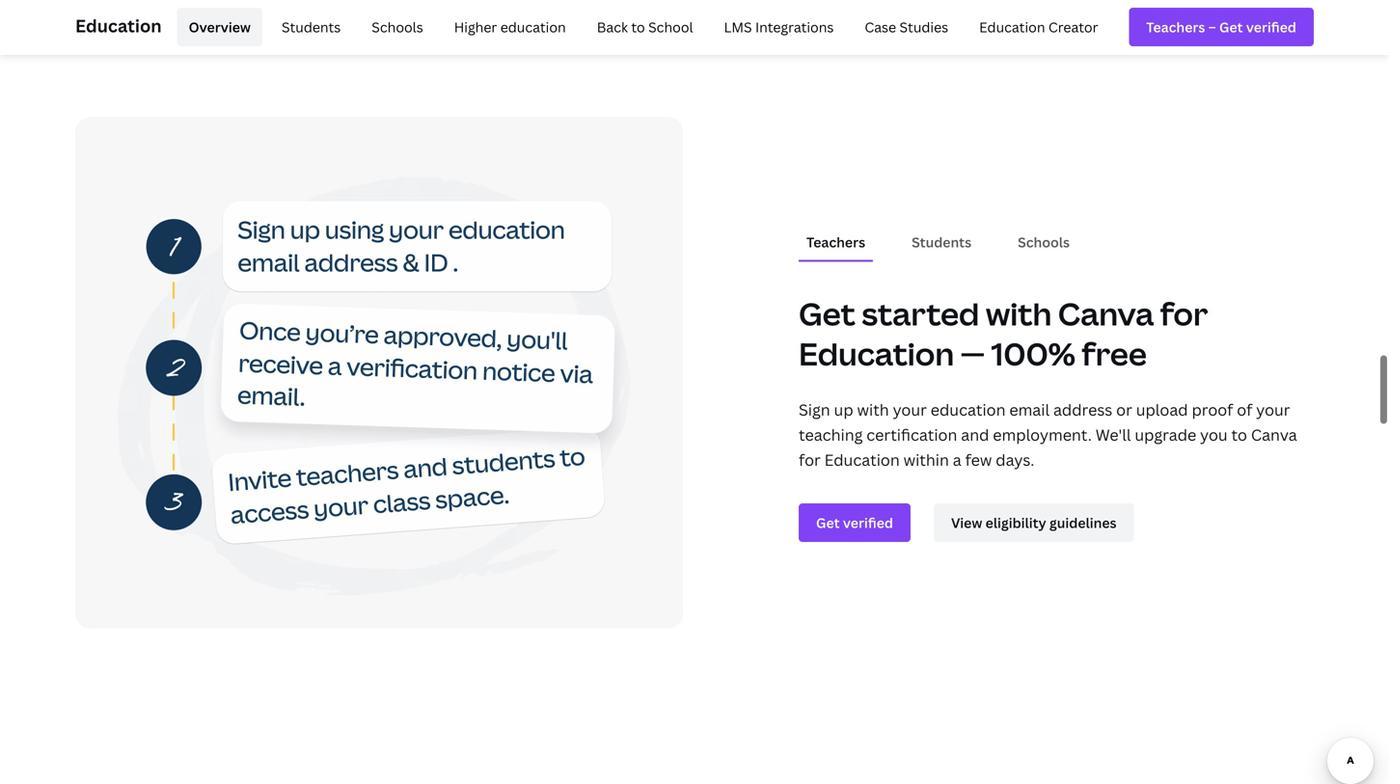 Task type: locate. For each thing, give the bounding box(es) containing it.
education inside get started with canva for education — 100% free
[[799, 333, 954, 375]]

1 vertical spatial with
[[857, 399, 889, 420]]

students left schools link
[[282, 18, 341, 36]]

education inside sign up with your education email address or upload proof of your teaching certification and employment. we'll upgrade you to canva for education within a few days.
[[931, 399, 1006, 420]]

1 horizontal spatial to
[[1231, 424, 1247, 445]]

education inside sign up with your education email address or upload proof of your teaching certification and employment. we'll upgrade you to canva for education within a few days.
[[824, 449, 900, 470]]

to right back
[[631, 18, 645, 36]]

0 horizontal spatial students
[[282, 18, 341, 36]]

100%
[[991, 333, 1075, 375]]

for inside sign up with your education email address or upload proof of your teaching certification and employment. we'll upgrade you to canva for education within a few days.
[[799, 449, 821, 470]]

employment.
[[993, 424, 1092, 445]]

case
[[865, 18, 896, 36]]

1 horizontal spatial students
[[912, 233, 972, 251]]

school
[[648, 18, 693, 36]]

0 horizontal spatial your
[[893, 399, 927, 420]]

schools button
[[1010, 224, 1078, 260]]

students
[[282, 18, 341, 36], [912, 233, 972, 251]]

students up started in the top right of the page
[[912, 233, 972, 251]]

canva down schools button
[[1058, 293, 1154, 335]]

1 horizontal spatial canva
[[1251, 424, 1297, 445]]

to
[[631, 18, 645, 36], [1231, 424, 1247, 445]]

education up and
[[931, 399, 1006, 420]]

for down teaching
[[799, 449, 821, 470]]

1 horizontal spatial with
[[986, 293, 1052, 335]]

with right up
[[857, 399, 889, 420]]

0 horizontal spatial for
[[799, 449, 821, 470]]

education right higher
[[500, 18, 566, 36]]

canva inside sign up with your education email address or upload proof of your teaching certification and employment. we'll upgrade you to canva for education within a few days.
[[1251, 424, 1297, 445]]

education creator
[[979, 18, 1098, 36]]

higher education link
[[443, 8, 578, 46]]

1 vertical spatial education
[[931, 399, 1006, 420]]

1 horizontal spatial your
[[1256, 399, 1290, 420]]

0 vertical spatial to
[[631, 18, 645, 36]]

overview link
[[177, 8, 262, 46]]

with right —
[[986, 293, 1052, 335]]

canva down of
[[1251, 424, 1297, 445]]

canva
[[1058, 293, 1154, 335], [1251, 424, 1297, 445]]

1 vertical spatial for
[[799, 449, 821, 470]]

few
[[965, 449, 992, 470]]

sign up with your education email address or upload proof of your teaching certification and employment. we'll upgrade you to canva for education within a few days.
[[799, 399, 1297, 470]]

—
[[960, 333, 985, 375]]

education inside 'link'
[[979, 18, 1045, 36]]

0 vertical spatial education
[[500, 18, 566, 36]]

education
[[500, 18, 566, 36], [931, 399, 1006, 420]]

education
[[75, 14, 162, 38], [979, 18, 1045, 36], [799, 333, 954, 375], [824, 449, 900, 470]]

get
[[799, 293, 856, 335]]

1 vertical spatial schools
[[1018, 233, 1070, 251]]

free
[[1082, 333, 1147, 375]]

0 vertical spatial canva
[[1058, 293, 1154, 335]]

your right of
[[1256, 399, 1290, 420]]

with inside sign up with your education email address or upload proof of your teaching certification and employment. we'll upgrade you to canva for education within a few days.
[[857, 399, 889, 420]]

1 horizontal spatial schools
[[1018, 233, 1070, 251]]

0 horizontal spatial canva
[[1058, 293, 1154, 335]]

menu bar
[[169, 8, 1110, 46]]

started
[[862, 293, 979, 335]]

0 vertical spatial students
[[282, 18, 341, 36]]

education creator link
[[968, 8, 1110, 46]]

with
[[986, 293, 1052, 335], [857, 399, 889, 420]]

1 vertical spatial students
[[912, 233, 972, 251]]

higher
[[454, 18, 497, 36]]

get started with canva for education — 100% free
[[799, 293, 1208, 375]]

for
[[1160, 293, 1208, 335], [799, 449, 821, 470]]

0 vertical spatial with
[[986, 293, 1052, 335]]

a
[[953, 449, 962, 470]]

and
[[961, 424, 989, 445]]

for inside get started with canva for education — 100% free
[[1160, 293, 1208, 335]]

for right free
[[1160, 293, 1208, 335]]

1 horizontal spatial education
[[931, 399, 1006, 420]]

0 horizontal spatial education
[[500, 18, 566, 36]]

schools link
[[360, 8, 435, 46]]

1 horizontal spatial for
[[1160, 293, 1208, 335]]

with inside get started with canva for education — 100% free
[[986, 293, 1052, 335]]

students inside button
[[912, 233, 972, 251]]

0 vertical spatial for
[[1160, 293, 1208, 335]]

0 horizontal spatial schools
[[372, 18, 423, 36]]

1 vertical spatial to
[[1231, 424, 1247, 445]]

we'll
[[1096, 424, 1131, 445]]

menu bar containing overview
[[169, 8, 1110, 46]]

menu bar inside education element
[[169, 8, 1110, 46]]

verification workflow image
[[75, 117, 683, 629]]

0 horizontal spatial with
[[857, 399, 889, 420]]

education element
[[75, 0, 1314, 54]]

schools
[[372, 18, 423, 36], [1018, 233, 1070, 251]]

within
[[904, 449, 949, 470]]

proof
[[1192, 399, 1233, 420]]

your up the certification
[[893, 399, 927, 420]]

0 vertical spatial schools
[[372, 18, 423, 36]]

0 horizontal spatial to
[[631, 18, 645, 36]]

schools inside button
[[1018, 233, 1070, 251]]

1 vertical spatial canva
[[1251, 424, 1297, 445]]

to right you
[[1231, 424, 1247, 445]]

education inside menu bar
[[500, 18, 566, 36]]

of
[[1237, 399, 1252, 420]]

your
[[893, 399, 927, 420], [1256, 399, 1290, 420]]

overview
[[189, 18, 251, 36]]

2 your from the left
[[1256, 399, 1290, 420]]

address
[[1053, 399, 1113, 420]]



Task type: describe. For each thing, give the bounding box(es) containing it.
you
[[1200, 424, 1228, 445]]

days.
[[996, 449, 1034, 470]]

studies
[[900, 18, 948, 36]]

lms integrations
[[724, 18, 834, 36]]

teaching
[[799, 424, 863, 445]]

back to school
[[597, 18, 693, 36]]

to inside menu bar
[[631, 18, 645, 36]]

higher education
[[454, 18, 566, 36]]

teachers button
[[799, 224, 873, 260]]

up
[[834, 399, 853, 420]]

email
[[1009, 399, 1050, 420]]

canva inside get started with canva for education — 100% free
[[1058, 293, 1154, 335]]

creator
[[1048, 18, 1098, 36]]

lms integrations link
[[712, 8, 845, 46]]

to inside sign up with your education email address or upload proof of your teaching certification and employment. we'll upgrade you to canva for education within a few days.
[[1231, 424, 1247, 445]]

lms
[[724, 18, 752, 36]]

sign up with your education email address or upload proof of your teaching certification and employment. we'll upgrade you to canva for education within a few days. tab panel
[[799, 382, 1314, 557]]

case studies link
[[853, 8, 960, 46]]

teachers – get verified image
[[1146, 17, 1297, 37]]

or
[[1116, 399, 1132, 420]]

with for up
[[857, 399, 889, 420]]

with for started
[[986, 293, 1052, 335]]

students button
[[904, 224, 979, 260]]

upload
[[1136, 399, 1188, 420]]

teachers
[[806, 233, 865, 251]]

upgrade
[[1135, 424, 1196, 445]]

back
[[597, 18, 628, 36]]

integrations
[[755, 18, 834, 36]]

certification
[[867, 424, 957, 445]]

schools inside menu bar
[[372, 18, 423, 36]]

students link
[[270, 8, 352, 46]]

sign
[[799, 399, 830, 420]]

students inside menu bar
[[282, 18, 341, 36]]

back to school link
[[585, 8, 705, 46]]

case studies
[[865, 18, 948, 36]]

1 your from the left
[[893, 399, 927, 420]]



Task type: vqa. For each thing, say whether or not it's contained in the screenshot.
Danone image at the right of the page
no



